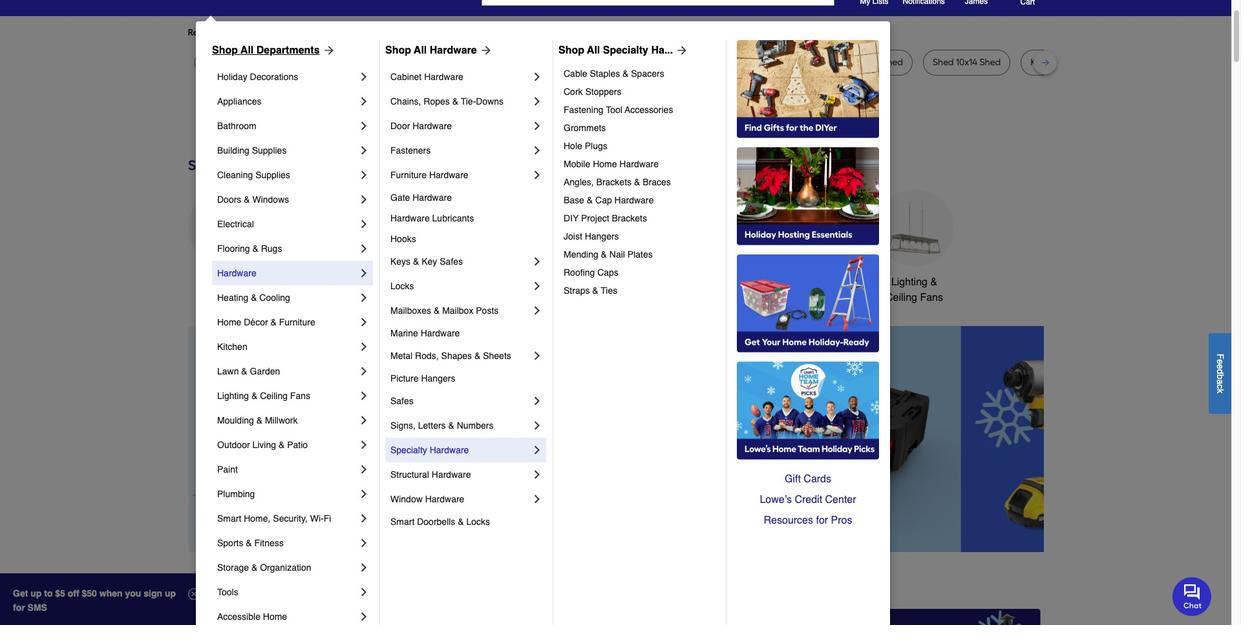 Task type: describe. For each thing, give the bounding box(es) containing it.
flooring
[[217, 244, 250, 254]]

ties
[[601, 286, 618, 296]]

2 e from the top
[[1216, 365, 1226, 370]]

gate
[[391, 193, 410, 203]]

hooks
[[391, 234, 416, 244]]

chevron right image for heating & cooling
[[358, 292, 371, 305]]

cooling
[[260, 293, 290, 303]]

storage & organization link
[[217, 556, 358, 581]]

board
[[706, 57, 730, 68]]

hardware down fasteners link
[[429, 170, 469, 180]]

for up departments
[[292, 27, 304, 38]]

mobile
[[564, 159, 591, 169]]

heating & cooling
[[217, 293, 290, 303]]

windows
[[252, 195, 289, 205]]

signs,
[[391, 421, 416, 431]]

for up "shop all hardware"
[[407, 27, 418, 38]]

chevron right image for electrical
[[358, 218, 371, 231]]

sports & fitness
[[217, 539, 284, 549]]

hardware inside 'link'
[[391, 213, 430, 224]]

accessible
[[217, 612, 261, 623]]

shop 25 days of deals by category image
[[188, 155, 1044, 176]]

heating & cooling link
[[217, 286, 358, 310]]

supplies for building supplies
[[252, 145, 287, 156]]

christmas
[[400, 277, 447, 288]]

flooring & rugs
[[217, 244, 282, 254]]

chevron right image for smart home, security, wi-fi
[[358, 513, 371, 526]]

all for specialty
[[587, 45, 600, 56]]

shed for shed
[[882, 57, 903, 68]]

for inside get up to $5 off $50 when you sign up for sms
[[13, 603, 25, 614]]

holiday hosting essentials. image
[[737, 147, 879, 246]]

deals
[[288, 576, 337, 597]]

fastening tool accessories
[[564, 105, 673, 115]]

key
[[422, 257, 437, 267]]

home décor & furniture
[[217, 318, 315, 328]]

hardware up chains, ropes & tie-downs
[[424, 72, 464, 82]]

hangers for picture hangers
[[421, 374, 455, 384]]

picture
[[391, 374, 419, 384]]

c
[[1216, 385, 1226, 389]]

lowe's home team holiday picks. image
[[737, 362, 879, 460]]

0 horizontal spatial fans
[[290, 391, 310, 402]]

chevron right image for bathroom
[[358, 120, 371, 133]]

hardware up angles, brackets & braces link on the top of page
[[620, 159, 659, 169]]

chevron right image for appliances
[[358, 95, 371, 108]]

diy
[[564, 213, 579, 224]]

up to 50 percent off select tools and accessories. image
[[489, 327, 1116, 553]]

chains,
[[391, 96, 421, 107]]

diy project brackets
[[564, 213, 647, 224]]

chains, ropes & tie-downs link
[[391, 89, 531, 114]]

fastening tool accessories link
[[564, 101, 717, 119]]

hangers for joist hangers
[[585, 232, 619, 242]]

tie-
[[461, 96, 476, 107]]

specialty hardware
[[391, 446, 469, 456]]

structural hardware link
[[391, 463, 531, 488]]

angles, brackets & braces
[[564, 177, 671, 188]]

décor
[[244, 318, 268, 328]]

chevron right image for furniture hardware
[[531, 169, 544, 182]]

roofing caps link
[[564, 264, 717, 282]]

shop all specialty ha... link
[[559, 43, 689, 58]]

lighting inside lighting & ceiling fans button
[[892, 277, 928, 288]]

d
[[1216, 370, 1226, 375]]

chevron right image for cleaning supplies
[[358, 169, 371, 182]]

kitchen link
[[217, 335, 358, 360]]

gate hardware
[[391, 193, 452, 203]]

straps
[[564, 286, 590, 296]]

0 vertical spatial safes
[[440, 257, 463, 267]]

appliances inside button
[[201, 277, 252, 288]]

staples
[[590, 69, 620, 79]]

you for more suggestions for you
[[420, 27, 436, 38]]

organization
[[260, 563, 311, 574]]

tools inside the outdoor tools & equipment
[[623, 277, 647, 288]]

shop for shop all hardware
[[385, 45, 411, 56]]

mending & nail plates
[[564, 250, 653, 260]]

chat invite button image
[[1173, 577, 1212, 617]]

chevron right image for safes
[[531, 395, 544, 408]]

lowe's credit center
[[760, 495, 857, 506]]

chevron right image for outdoor living & patio
[[358, 439, 371, 452]]

ceiling inside button
[[886, 292, 918, 304]]

project
[[581, 213, 610, 224]]

flooring & rugs link
[[217, 237, 358, 261]]

hardie
[[676, 57, 703, 68]]

tools link
[[217, 581, 358, 605]]

smart doorbells & locks
[[391, 517, 490, 528]]

chevron right image for signs, letters & numbers
[[531, 420, 544, 433]]

cabinet hardware
[[391, 72, 464, 82]]

4 shed from the left
[[980, 57, 1001, 68]]

christmas decorations
[[396, 277, 451, 304]]

up to 25 percent off select small appliances. image
[[481, 610, 751, 626]]

chevron right image for door hardware
[[531, 120, 544, 133]]

hardware up cabinet hardware link
[[430, 45, 477, 56]]

marine
[[391, 329, 418, 339]]

kitchen for kitchen faucets
[[484, 277, 519, 288]]

structural
[[391, 470, 429, 480]]

outdoor tools & equipment button
[[581, 189, 659, 306]]

lawn & garden
[[217, 367, 280, 377]]

shop for shop all departments
[[212, 45, 238, 56]]

moulding
[[217, 416, 254, 426]]

cap
[[596, 195, 612, 206]]

more for more suggestions for you
[[331, 27, 352, 38]]

bathroom link
[[217, 114, 358, 138]]

millwork
[[265, 416, 298, 426]]

chevron right image for plumbing
[[358, 488, 371, 501]]

shop all hardware link
[[385, 43, 493, 58]]

joist
[[564, 232, 583, 242]]

chevron right image for chains, ropes & tie-downs
[[531, 95, 544, 108]]

security,
[[273, 514, 308, 524]]

locks inside 'link'
[[467, 517, 490, 528]]

all for departments
[[241, 45, 254, 56]]

cork
[[564, 87, 583, 97]]

lighting inside lighting & ceiling fans link
[[217, 391, 249, 402]]

cabinet
[[391, 72, 422, 82]]

chevron right image for flooring & rugs
[[358, 242, 371, 255]]

chevron right image for home décor & furniture
[[358, 316, 371, 329]]

1 vertical spatial arrow right image
[[1020, 440, 1033, 453]]

chevron right image for building supplies
[[358, 144, 371, 157]]

1 up from the left
[[31, 589, 42, 599]]

cabinet hardware link
[[391, 65, 531, 89]]

shop all hardware
[[385, 45, 477, 56]]

outdoor tools & equipment
[[583, 277, 657, 304]]

equipment
[[595, 292, 645, 304]]

hardie board
[[676, 57, 730, 68]]

0 horizontal spatial safes
[[391, 396, 414, 407]]

mailboxes & mailbox posts link
[[391, 299, 531, 323]]

1 vertical spatial specialty
[[391, 446, 427, 456]]

fasteners
[[391, 145, 431, 156]]

mailboxes & mailbox posts
[[391, 306, 499, 316]]

decorations for holiday
[[250, 72, 298, 82]]

metal
[[391, 351, 413, 361]]

building supplies
[[217, 145, 287, 156]]

you for recommended searches for you
[[306, 27, 321, 38]]

hardware link
[[217, 261, 358, 286]]

smart doorbells & locks link
[[391, 512, 544, 533]]

for left pros
[[816, 515, 828, 527]]

plugs
[[585, 141, 608, 151]]

tool
[[606, 105, 623, 115]]

chevron right image for hardware
[[358, 267, 371, 280]]

lowe's wishes you and your family a happy hanukkah. image
[[188, 109, 1044, 142]]

fi
[[324, 514, 331, 524]]

fasteners link
[[391, 138, 531, 163]]

outdoor
[[783, 57, 818, 68]]

recommended searches for you heading
[[188, 27, 1044, 39]]

hole plugs
[[564, 141, 608, 151]]

nail
[[610, 250, 625, 260]]

get your home holiday-ready. image
[[737, 255, 879, 353]]

furniture hardware link
[[391, 163, 531, 188]]



Task type: locate. For each thing, give the bounding box(es) containing it.
electrical
[[217, 219, 254, 230]]

up to 30 percent off select major appliances. plus, save up to an extra $750 on major appliances. image
[[0, 327, 489, 553]]

0 vertical spatial locks
[[391, 281, 414, 292]]

specialty up quikrete
[[603, 45, 649, 56]]

0 vertical spatial furniture
[[391, 170, 427, 180]]

home for smart
[[818, 277, 845, 288]]

all down recommended searches for you
[[241, 45, 254, 56]]

you up "shop all hardware"
[[420, 27, 436, 38]]

hardware down the ropes at top
[[413, 121, 452, 131]]

home for mobile
[[593, 159, 617, 169]]

lowe's
[[760, 495, 792, 506]]

1 you from the left
[[306, 27, 321, 38]]

picture hangers
[[391, 374, 455, 384]]

chevron right image for metal rods, shapes & sheets
[[531, 350, 544, 363]]

2 you from the left
[[420, 27, 436, 38]]

decorations inside christmas decorations button
[[396, 292, 451, 304]]

kitchen up the lawn
[[217, 342, 247, 352]]

1 vertical spatial locks
[[467, 517, 490, 528]]

resources
[[764, 515, 814, 527]]

0 horizontal spatial lighting
[[217, 391, 249, 402]]

home,
[[244, 514, 271, 524]]

0 vertical spatial bathroom
[[217, 121, 257, 131]]

lowe's credit center link
[[737, 490, 879, 511]]

home inside button
[[818, 277, 845, 288]]

0 vertical spatial arrow right image
[[477, 44, 493, 57]]

plumbing
[[217, 490, 255, 500]]

garden
[[250, 367, 280, 377]]

arrow right image left board
[[673, 44, 689, 57]]

hardware lubricants link
[[391, 208, 544, 229]]

shop inside "link"
[[559, 45, 585, 56]]

1 horizontal spatial specialty
[[603, 45, 649, 56]]

1 horizontal spatial furniture
[[391, 170, 427, 180]]

shapes
[[441, 351, 472, 361]]

0 vertical spatial ceiling
[[886, 292, 918, 304]]

keys & key safes
[[391, 257, 463, 267]]

home for accessible
[[263, 612, 287, 623]]

decorations
[[250, 72, 298, 82], [396, 292, 451, 304]]

None search field
[[482, 0, 835, 18]]

grommets
[[564, 123, 606, 133]]

chevron right image for locks
[[531, 280, 544, 293]]

chevron right image for lighting & ceiling fans
[[358, 390, 371, 403]]

1 vertical spatial more
[[188, 576, 231, 597]]

shop inside 'link'
[[212, 45, 238, 56]]

1 horizontal spatial outdoor
[[583, 277, 620, 288]]

1 horizontal spatial arrow right image
[[673, 44, 689, 57]]

more inside recommended searches for you heading
[[331, 27, 352, 38]]

up to 35 percent off select grills and accessories. image
[[772, 610, 1041, 626]]

3 shop from the left
[[559, 45, 585, 56]]

hardware lubricants
[[391, 213, 474, 224]]

2 all from the left
[[414, 45, 427, 56]]

chevron right image for specialty hardware
[[531, 444, 544, 457]]

lighting
[[892, 277, 928, 288], [217, 391, 249, 402]]

chevron right image for structural hardware
[[531, 469, 544, 482]]

all for hardware
[[414, 45, 427, 56]]

1 horizontal spatial lighting & ceiling fans
[[886, 277, 943, 304]]

3 shed from the left
[[933, 57, 954, 68]]

decorations down christmas
[[396, 292, 451, 304]]

cork stoppers
[[564, 87, 622, 97]]

doorbells
[[417, 517, 455, 528]]

up left to
[[31, 589, 42, 599]]

kitchen for kitchen
[[217, 342, 247, 352]]

0 horizontal spatial furniture
[[279, 318, 315, 328]]

chevron right image
[[358, 70, 371, 83], [531, 95, 544, 108], [358, 120, 371, 133], [531, 144, 544, 157], [358, 193, 371, 206], [358, 218, 371, 231], [358, 242, 371, 255], [531, 255, 544, 268], [358, 267, 371, 280], [358, 292, 371, 305], [358, 316, 371, 329], [358, 341, 371, 354], [358, 390, 371, 403], [531, 395, 544, 408], [358, 415, 371, 427], [358, 439, 371, 452], [358, 464, 371, 477], [531, 469, 544, 482], [358, 611, 371, 624]]

1 horizontal spatial up
[[165, 589, 176, 599]]

hardware inside "link"
[[217, 268, 257, 279]]

you
[[125, 589, 141, 599]]

more suggestions for you
[[331, 27, 436, 38]]

shed 10x14 shed
[[933, 57, 1001, 68]]

gate hardware link
[[391, 188, 544, 208]]

caps
[[598, 268, 619, 278]]

Search Query text field
[[482, 0, 776, 5]]

appliances down the holiday
[[217, 96, 262, 107]]

shed left outdoor
[[760, 57, 781, 68]]

tools up equipment
[[623, 277, 647, 288]]

metal rods, shapes & sheets link
[[391, 344, 531, 369]]

1 horizontal spatial all
[[414, 45, 427, 56]]

e up d
[[1216, 359, 1226, 365]]

1 horizontal spatial hangers
[[585, 232, 619, 242]]

appliances
[[217, 96, 262, 107], [201, 277, 252, 288]]

& inside the outdoor tools & equipment
[[650, 277, 657, 288]]

sign
[[144, 589, 162, 599]]

shed outdoor storage
[[760, 57, 853, 68]]

door hardware link
[[391, 114, 531, 138]]

gift cards
[[785, 474, 832, 486]]

chevron right image for doors & windows
[[358, 193, 371, 206]]

marine hardware link
[[391, 323, 544, 344]]

supplies
[[252, 145, 287, 156], [256, 170, 290, 180]]

0 horizontal spatial ceiling
[[260, 391, 288, 402]]

1 vertical spatial decorations
[[396, 292, 451, 304]]

1 vertical spatial brackets
[[612, 213, 647, 224]]

1 horizontal spatial shop
[[385, 45, 411, 56]]

you up departments
[[306, 27, 321, 38]]

1 vertical spatial kitchen
[[217, 342, 247, 352]]

1 horizontal spatial tools
[[313, 277, 337, 288]]

1 horizontal spatial arrow right image
[[1020, 440, 1033, 453]]

0 horizontal spatial locks
[[391, 281, 414, 292]]

hangers down rods,
[[421, 374, 455, 384]]

shop up toilet
[[559, 45, 585, 56]]

1 vertical spatial lighting
[[217, 391, 249, 402]]

safes
[[440, 257, 463, 267], [391, 396, 414, 407]]

1 horizontal spatial lighting
[[892, 277, 928, 288]]

appliances up heating on the left of the page
[[201, 277, 252, 288]]

& inside button
[[931, 277, 938, 288]]

0 vertical spatial supplies
[[252, 145, 287, 156]]

0 horizontal spatial shop
[[212, 45, 238, 56]]

1 e from the top
[[1216, 359, 1226, 365]]

shop all specialty ha...
[[559, 45, 673, 56]]

0 vertical spatial hangers
[[585, 232, 619, 242]]

chevron right image for window hardware
[[531, 493, 544, 506]]

arrow right image for shop all specialty ha...
[[673, 44, 689, 57]]

chevron right image
[[531, 70, 544, 83], [358, 95, 371, 108], [531, 120, 544, 133], [358, 144, 371, 157], [358, 169, 371, 182], [531, 169, 544, 182], [531, 280, 544, 293], [531, 305, 544, 318], [531, 350, 544, 363], [358, 365, 371, 378], [531, 420, 544, 433], [531, 444, 544, 457], [358, 488, 371, 501], [531, 493, 544, 506], [358, 513, 371, 526], [358, 537, 371, 550], [358, 562, 371, 575], [358, 587, 371, 599]]

furniture up gate
[[391, 170, 427, 180]]

safes down picture
[[391, 396, 414, 407]]

specialty up structural
[[391, 446, 427, 456]]

numbers
[[457, 421, 494, 431]]

supplies for cleaning supplies
[[256, 170, 290, 180]]

e up b
[[1216, 365, 1226, 370]]

smart for smart home
[[787, 277, 815, 288]]

chevron right image for kitchen
[[358, 341, 371, 354]]

window
[[391, 495, 423, 505]]

straps & ties
[[564, 286, 618, 296]]

1 horizontal spatial kitchen
[[484, 277, 519, 288]]

1 horizontal spatial ceiling
[[886, 292, 918, 304]]

kitchen up 'posts'
[[484, 277, 519, 288]]

arrow right image inside shop all hardware link
[[477, 44, 493, 57]]

scroll to item #2 element
[[696, 528, 729, 536]]

decorations down shop all departments 'link' at the top left
[[250, 72, 298, 82]]

1 vertical spatial bathroom
[[696, 277, 741, 288]]

2 horizontal spatial tools
[[623, 277, 647, 288]]

fans inside button
[[920, 292, 943, 304]]

base
[[564, 195, 585, 206]]

heating
[[217, 293, 248, 303]]

1 vertical spatial ceiling
[[260, 391, 288, 402]]

hardware down signs, letters & numbers
[[430, 446, 469, 456]]

shop down recommended
[[212, 45, 238, 56]]

hardware down mailboxes & mailbox posts
[[421, 329, 460, 339]]

all up cabinet hardware
[[414, 45, 427, 56]]

more for more great deals
[[188, 576, 231, 597]]

keys & key safes link
[[391, 250, 531, 274]]

0 vertical spatial more
[[331, 27, 352, 38]]

get up to 2 free select tools or batteries when you buy 1 with select purchases. image
[[190, 610, 460, 626]]

bathroom inside the bathroom link
[[217, 121, 257, 131]]

0 horizontal spatial tools
[[217, 588, 238, 598]]

1 shed from the left
[[760, 57, 781, 68]]

shed left 10x14
[[933, 57, 954, 68]]

cleaning supplies link
[[217, 163, 358, 188]]

lawn & garden link
[[217, 360, 358, 384]]

shed right storage
[[882, 57, 903, 68]]

hardware up smart doorbells & locks
[[425, 495, 465, 505]]

1 vertical spatial lighting & ceiling fans
[[217, 391, 310, 402]]

hardware down flooring
[[217, 268, 257, 279]]

tools down flooring & rugs link
[[313, 277, 337, 288]]

home décor & furniture link
[[217, 310, 358, 335]]

shop down more suggestions for you link
[[385, 45, 411, 56]]

doors
[[217, 195, 241, 205]]

2 shed from the left
[[882, 57, 903, 68]]

hangers
[[585, 232, 619, 242], [421, 374, 455, 384]]

1 horizontal spatial more
[[331, 27, 352, 38]]

2 horizontal spatial smart
[[787, 277, 815, 288]]

locks
[[391, 281, 414, 292], [467, 517, 490, 528]]

0 vertical spatial decorations
[[250, 72, 298, 82]]

arrow right image
[[320, 44, 335, 57], [673, 44, 689, 57]]

0 horizontal spatial you
[[306, 27, 321, 38]]

kitchen inside button
[[484, 277, 519, 288]]

cleaning
[[217, 170, 253, 180]]

1 horizontal spatial safes
[[440, 257, 463, 267]]

arrow right image inside the shop all specialty ha... "link"
[[673, 44, 689, 57]]

25 days of deals. don't miss deals every day. same-day delivery on in-stock orders placed by 2 p m. image
[[188, 327, 397, 553]]

stoppers
[[586, 87, 622, 97]]

hardware up hooks
[[391, 213, 430, 224]]

0 vertical spatial specialty
[[603, 45, 649, 56]]

supplies up windows on the top left of page
[[256, 170, 290, 180]]

angles,
[[564, 177, 594, 188]]

chevron right image for moulding & millwork
[[358, 415, 371, 427]]

1 horizontal spatial bathroom
[[696, 277, 741, 288]]

arrow right image
[[477, 44, 493, 57], [1020, 440, 1033, 453]]

all inside "link"
[[587, 45, 600, 56]]

shed for shed 10x14 shed
[[933, 57, 954, 68]]

1 horizontal spatial fans
[[920, 292, 943, 304]]

chevron right image for fasteners
[[531, 144, 544, 157]]

1 arrow right image from the left
[[320, 44, 335, 57]]

angles, brackets & braces link
[[564, 173, 717, 191]]

ceiling
[[886, 292, 918, 304], [260, 391, 288, 402]]

hangers down diy project brackets
[[585, 232, 619, 242]]

arrow left image
[[428, 440, 441, 453]]

off
[[68, 589, 79, 599]]

mailboxes
[[391, 306, 431, 316]]

0 vertical spatial appliances
[[217, 96, 262, 107]]

marine hardware
[[391, 329, 460, 339]]

up right sign
[[165, 589, 176, 599]]

paint link
[[217, 458, 358, 482]]

& inside 'link'
[[458, 517, 464, 528]]

smart inside smart doorbells & locks 'link'
[[391, 517, 415, 528]]

chevron right image for tools
[[358, 587, 371, 599]]

base & cap hardware link
[[564, 191, 717, 210]]

all up staples
[[587, 45, 600, 56]]

outdoor for outdoor living & patio
[[217, 440, 250, 451]]

brackets down the base & cap hardware link
[[612, 213, 647, 224]]

1 vertical spatial hangers
[[421, 374, 455, 384]]

2 up from the left
[[165, 589, 176, 599]]

outdoor inside the outdoor tools & equipment
[[583, 277, 620, 288]]

1 horizontal spatial locks
[[467, 517, 490, 528]]

more great deals
[[188, 576, 337, 597]]

2 shop from the left
[[385, 45, 411, 56]]

outdoor living & patio
[[217, 440, 308, 451]]

1 vertical spatial supplies
[[256, 170, 290, 180]]

safes right key
[[440, 257, 463, 267]]

0 vertical spatial brackets
[[597, 177, 632, 188]]

braces
[[643, 177, 671, 188]]

smart inside button
[[787, 277, 815, 288]]

1 horizontal spatial smart
[[391, 517, 415, 528]]

outdoor inside 'outdoor living & patio' link
[[217, 440, 250, 451]]

1 vertical spatial appliances
[[201, 277, 252, 288]]

hardware down angles, brackets & braces link on the top of page
[[615, 195, 654, 206]]

lawn
[[217, 367, 239, 377]]

tools down storage
[[217, 588, 238, 598]]

hardware up hardware lubricants
[[413, 193, 452, 203]]

0 horizontal spatial specialty
[[391, 446, 427, 456]]

furniture down heating & cooling link
[[279, 318, 315, 328]]

smart for smart doorbells & locks
[[391, 517, 415, 528]]

specialty hardware link
[[391, 438, 531, 463]]

chevron right image for sports & fitness
[[358, 537, 371, 550]]

0 horizontal spatial up
[[31, 589, 42, 599]]

bathroom inside bathroom button
[[696, 277, 741, 288]]

hangers inside picture hangers link
[[421, 374, 455, 384]]

sports & fitness link
[[217, 532, 358, 556]]

get up to $5 off $50 when you sign up for sms
[[13, 589, 176, 614]]

0 horizontal spatial more
[[188, 576, 231, 597]]

shop
[[212, 45, 238, 56], [385, 45, 411, 56], [559, 45, 585, 56]]

0 horizontal spatial hangers
[[421, 374, 455, 384]]

holiday
[[217, 72, 247, 82]]

0 horizontal spatial bathroom
[[217, 121, 257, 131]]

living
[[252, 440, 276, 451]]

shed right 10x14
[[980, 57, 1001, 68]]

shop for shop all specialty ha...
[[559, 45, 585, 56]]

shop all departments link
[[212, 43, 335, 58]]

outdoor for outdoor tools & equipment
[[583, 277, 620, 288]]

1 horizontal spatial you
[[420, 27, 436, 38]]

specialty
[[603, 45, 649, 56], [391, 446, 427, 456]]

1 vertical spatial fans
[[290, 391, 310, 402]]

supplies up cleaning supplies
[[252, 145, 287, 156]]

chevron right image for accessible home
[[358, 611, 371, 624]]

decorations inside holiday decorations link
[[250, 72, 298, 82]]

chevron right image for holiday decorations
[[358, 70, 371, 83]]

0 vertical spatial lighting
[[892, 277, 928, 288]]

ropes
[[424, 96, 450, 107]]

moulding & millwork
[[217, 416, 298, 426]]

safes link
[[391, 389, 531, 414]]

find gifts for the diyer. image
[[737, 40, 879, 138]]

faucets
[[522, 277, 559, 288]]

0 horizontal spatial arrow right image
[[320, 44, 335, 57]]

0 horizontal spatial decorations
[[250, 72, 298, 82]]

3 all from the left
[[587, 45, 600, 56]]

brackets down shop 25 days of deals by category image
[[597, 177, 632, 188]]

chevron right image for keys & key safes
[[531, 255, 544, 268]]

2 arrow right image from the left
[[673, 44, 689, 57]]

arrow right image inside shop all departments 'link'
[[320, 44, 335, 57]]

0 horizontal spatial smart
[[217, 514, 241, 524]]

0 vertical spatial outdoor
[[583, 277, 620, 288]]

f e e d b a c k
[[1216, 354, 1226, 394]]

cleaning supplies
[[217, 170, 290, 180]]

specialty inside "link"
[[603, 45, 649, 56]]

shed for shed outdoor storage
[[760, 57, 781, 68]]

hangers inside joist hangers link
[[585, 232, 619, 242]]

signs, letters & numbers
[[391, 421, 494, 431]]

0 vertical spatial fans
[[920, 292, 943, 304]]

chevron right image for mailboxes & mailbox posts
[[531, 305, 544, 318]]

locks down 'window hardware' link
[[467, 517, 490, 528]]

1 vertical spatial safes
[[391, 396, 414, 407]]

arrow right image up holiday decorations link
[[320, 44, 335, 57]]

more down storage
[[188, 576, 231, 597]]

1 all from the left
[[241, 45, 254, 56]]

1 horizontal spatial decorations
[[396, 292, 451, 304]]

chevron right image for cabinet hardware
[[531, 70, 544, 83]]

0 vertical spatial lighting & ceiling fans
[[886, 277, 943, 304]]

chevron right image for paint
[[358, 464, 371, 477]]

0 horizontal spatial lighting & ceiling fans
[[217, 391, 310, 402]]

2 horizontal spatial shop
[[559, 45, 585, 56]]

0 horizontal spatial all
[[241, 45, 254, 56]]

tools inside 'button'
[[313, 277, 337, 288]]

0 horizontal spatial outdoor
[[217, 440, 250, 451]]

for down get
[[13, 603, 25, 614]]

1 shop from the left
[[212, 45, 238, 56]]

1 vertical spatial outdoor
[[217, 440, 250, 451]]

1 vertical spatial furniture
[[279, 318, 315, 328]]

0 horizontal spatial kitchen
[[217, 342, 247, 352]]

hardware down specialty hardware link at the left of the page
[[432, 470, 471, 480]]

lighting & ceiling fans inside button
[[886, 277, 943, 304]]

more left suggestions
[[331, 27, 352, 38]]

mending
[[564, 250, 599, 260]]

0 vertical spatial kitchen
[[484, 277, 519, 288]]

arrow right image for shop all departments
[[320, 44, 335, 57]]

2 horizontal spatial all
[[587, 45, 600, 56]]

all inside 'link'
[[241, 45, 254, 56]]

base & cap hardware
[[564, 195, 654, 206]]

lighting & ceiling fans button
[[876, 189, 953, 306]]

smart inside smart home, security, wi-fi link
[[217, 514, 241, 524]]

storage
[[217, 563, 249, 574]]

0 horizontal spatial arrow right image
[[477, 44, 493, 57]]

smart for smart home, security, wi-fi
[[217, 514, 241, 524]]

decorations for christmas
[[396, 292, 451, 304]]

chevron right image for storage & organization
[[358, 562, 371, 575]]

window hardware link
[[391, 488, 531, 512]]

b
[[1216, 375, 1226, 380]]

for
[[292, 27, 304, 38], [407, 27, 418, 38], [816, 515, 828, 527], [13, 603, 25, 614]]

chevron right image for lawn & garden
[[358, 365, 371, 378]]

locks down keys
[[391, 281, 414, 292]]



Task type: vqa. For each thing, say whether or not it's contained in the screenshot.
Utility
no



